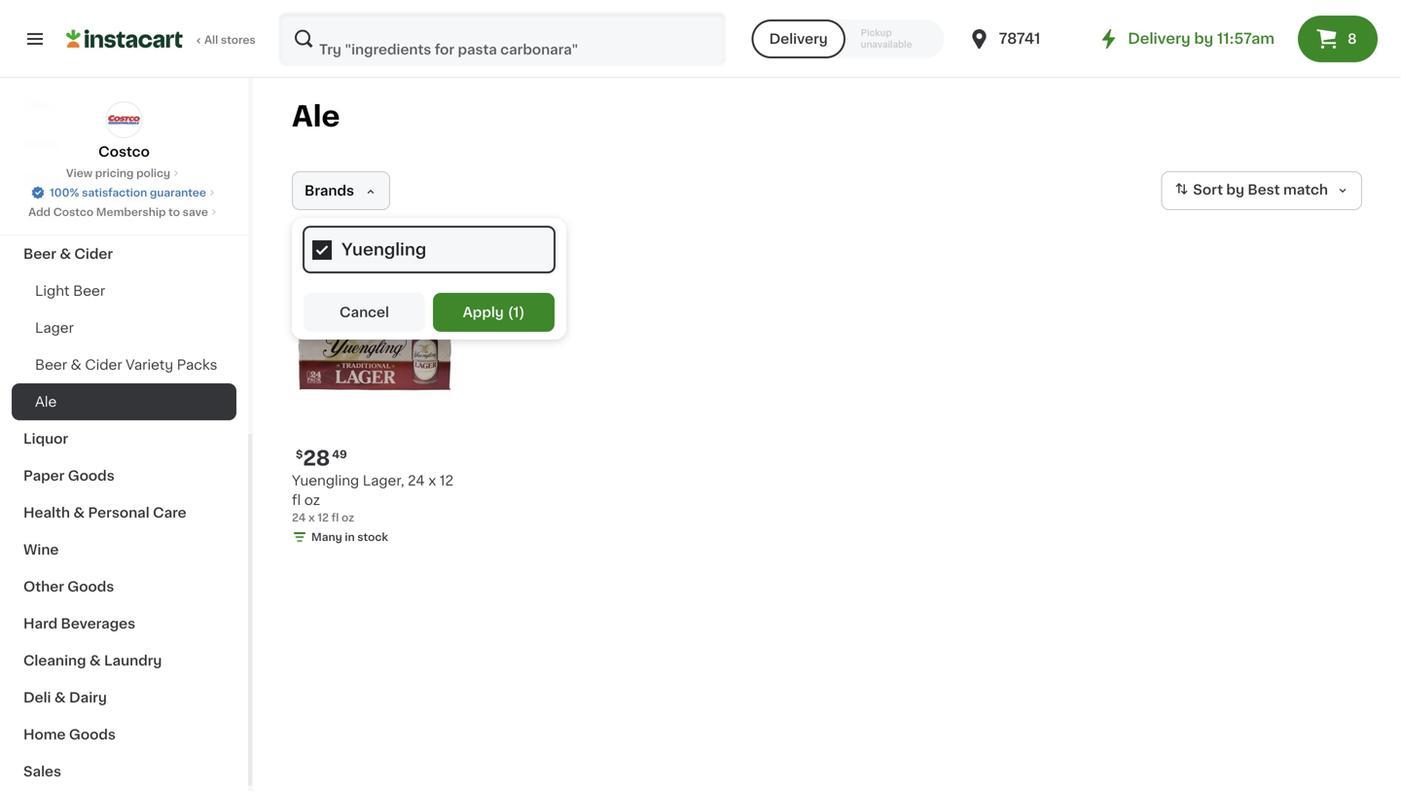 Task type: locate. For each thing, give the bounding box(es) containing it.
& left candy
[[78, 62, 89, 76]]

goods down dairy
[[69, 728, 116, 742]]

0 horizontal spatial delivery
[[770, 32, 828, 46]]

ale up liquor
[[35, 395, 57, 409]]

instacart logo image
[[66, 27, 183, 51]]

$
[[296, 449, 303, 460]]

snacks
[[23, 62, 74, 76]]

add costco membership to save
[[28, 207, 208, 218]]

by for sort
[[1227, 183, 1245, 197]]

& right health
[[73, 506, 85, 520]]

2 vertical spatial goods
[[69, 728, 116, 742]]

delivery inside button
[[770, 32, 828, 46]]

0 vertical spatial 24
[[408, 474, 425, 488]]

brands
[[305, 184, 354, 198]]

laundry
[[104, 654, 162, 668]]

costco inside "link"
[[53, 207, 94, 218]]

to
[[169, 207, 180, 218]]

apply
[[463, 306, 504, 319]]

liquor
[[23, 432, 68, 446]]

deli & dairy
[[23, 691, 107, 705]]

1 horizontal spatial ale
[[292, 103, 340, 130]]

2 vertical spatial beer
[[35, 358, 67, 372]]

0 horizontal spatial x
[[309, 512, 315, 523]]

lager,
[[363, 474, 404, 488]]

cleaning
[[23, 654, 86, 668]]

hard
[[23, 617, 58, 631]]

add
[[28, 207, 51, 218], [413, 289, 442, 303]]

all stores
[[204, 35, 256, 45]]

oz down yuengling
[[304, 493, 320, 507]]

1 vertical spatial 12
[[318, 512, 329, 523]]

goods inside "link"
[[68, 469, 115, 483]]

ale
[[292, 103, 340, 130], [35, 395, 57, 409]]

fl down yuengling
[[292, 493, 301, 507]]

beer for beer & cider variety packs
[[35, 358, 67, 372]]

0 horizontal spatial ale
[[35, 395, 57, 409]]

0 vertical spatial cider
[[74, 247, 113, 261]]

stores
[[221, 35, 256, 45]]

1 horizontal spatial by
[[1227, 183, 1245, 197]]

& down electronics
[[60, 247, 71, 261]]

product group
[[292, 273, 457, 549]]

12 right lager,
[[440, 474, 454, 488]]

1 vertical spatial 24
[[292, 512, 306, 523]]

& for beer & cider variety packs
[[71, 358, 82, 372]]

goods for paper goods
[[68, 469, 115, 483]]

0 vertical spatial fl
[[292, 493, 301, 507]]

pricing
[[95, 168, 134, 179]]

0 vertical spatial add
[[28, 207, 51, 218]]

oz up many in stock
[[342, 512, 354, 523]]

& down beverages
[[89, 654, 101, 668]]

floral
[[23, 173, 62, 187]]

1 horizontal spatial add
[[413, 289, 442, 303]]

beer
[[23, 247, 56, 261], [73, 284, 105, 298], [35, 358, 67, 372]]

beer & cider
[[23, 247, 113, 261]]

beer & cider variety packs link
[[12, 346, 237, 383]]

fl up many
[[332, 512, 339, 523]]

x up many
[[309, 512, 315, 523]]

1 horizontal spatial delivery
[[1128, 32, 1191, 46]]

0 horizontal spatial 12
[[318, 512, 329, 523]]

membership
[[96, 207, 166, 218]]

beer right light
[[73, 284, 105, 298]]

brands button
[[292, 171, 390, 210]]

paper goods
[[23, 469, 115, 483]]

delivery
[[1128, 32, 1191, 46], [770, 32, 828, 46]]

all
[[204, 35, 218, 45]]

sort by
[[1194, 183, 1245, 197]]

home goods link
[[12, 716, 237, 753]]

add for add
[[413, 289, 442, 303]]

24 right lager,
[[408, 474, 425, 488]]

best match
[[1248, 183, 1329, 197]]

1 vertical spatial cider
[[85, 358, 122, 372]]

1 horizontal spatial fl
[[332, 512, 339, 523]]

0 vertical spatial 12
[[440, 474, 454, 488]]

1 horizontal spatial 24
[[408, 474, 425, 488]]

0 vertical spatial costco
[[98, 145, 150, 159]]

cancel
[[340, 306, 389, 319]]

&
[[78, 62, 89, 76], [60, 247, 71, 261], [71, 358, 82, 372], [73, 506, 85, 520], [89, 654, 101, 668], [54, 691, 66, 705]]

costco
[[98, 145, 150, 159], [53, 207, 94, 218]]

service type group
[[752, 19, 945, 58]]

beer down lager
[[35, 358, 67, 372]]

by left 11:57am
[[1195, 32, 1214, 46]]

1 vertical spatial add
[[413, 289, 442, 303]]

& for health & personal care
[[73, 506, 85, 520]]

1 vertical spatial by
[[1227, 183, 1245, 197]]

1 vertical spatial goods
[[67, 580, 114, 594]]

deli
[[23, 691, 51, 705]]

24
[[408, 474, 425, 488], [292, 512, 306, 523]]

24 down yuengling
[[292, 512, 306, 523]]

all stores link
[[66, 12, 257, 66]]

12 up many
[[318, 512, 329, 523]]

home
[[23, 728, 66, 742]]

cider for beer & cider variety packs
[[85, 358, 122, 372]]

add inside "link"
[[28, 207, 51, 218]]

costco down 100%
[[53, 207, 94, 218]]

(
[[508, 306, 513, 319]]

guarantee
[[150, 187, 206, 198]]

0 horizontal spatial by
[[1195, 32, 1214, 46]]

variety
[[126, 358, 173, 372]]

lager link
[[12, 310, 237, 346]]

pets link
[[12, 88, 237, 125]]

delivery by 11:57am
[[1128, 32, 1275, 46]]

goods up beverages
[[67, 580, 114, 594]]

apply ( 1 )
[[463, 306, 525, 319]]

by right sort
[[1227, 183, 1245, 197]]

100% satisfaction guarantee button
[[30, 181, 218, 200]]

wine
[[23, 543, 59, 557]]

)
[[519, 306, 525, 319]]

save
[[183, 207, 208, 218]]

1 horizontal spatial oz
[[342, 512, 354, 523]]

costco logo image
[[106, 101, 143, 138]]

by for delivery
[[1195, 32, 1214, 46]]

78741 button
[[968, 12, 1085, 66]]

match
[[1284, 183, 1329, 197]]

0 vertical spatial beer
[[23, 247, 56, 261]]

beer up light
[[23, 247, 56, 261]]

satisfaction
[[82, 187, 147, 198]]

wine link
[[12, 531, 237, 568]]

beer & cider link
[[12, 236, 237, 273]]

1 vertical spatial beer
[[73, 284, 105, 298]]

care
[[153, 506, 187, 520]]

cider
[[74, 247, 113, 261], [85, 358, 122, 372]]

floral link
[[12, 162, 237, 199]]

beer & cider variety packs
[[35, 358, 217, 372]]

add button
[[376, 278, 452, 313]]

beer for beer & cider
[[23, 247, 56, 261]]

costco link
[[98, 101, 150, 162]]

beverages
[[61, 617, 135, 631]]

add costco membership to save link
[[28, 204, 220, 220]]

0 vertical spatial x
[[428, 474, 436, 488]]

ale up brands
[[292, 103, 340, 130]]

0 horizontal spatial add
[[28, 207, 51, 218]]

0 vertical spatial by
[[1195, 32, 1214, 46]]

1 vertical spatial costco
[[53, 207, 94, 218]]

light
[[35, 284, 70, 298]]

cider up light beer
[[74, 247, 113, 261]]

goods up health & personal care
[[68, 469, 115, 483]]

baby link
[[12, 125, 237, 162]]

cider up ale link
[[85, 358, 122, 372]]

sort
[[1194, 183, 1223, 197]]

add for add costco membership to save
[[28, 207, 51, 218]]

x
[[428, 474, 436, 488], [309, 512, 315, 523]]

0 horizontal spatial costco
[[53, 207, 94, 218]]

fl
[[292, 493, 301, 507], [332, 512, 339, 523]]

candy
[[92, 62, 139, 76]]

x right lager,
[[428, 474, 436, 488]]

many
[[311, 532, 342, 543]]

None search field
[[278, 12, 727, 66]]

costco up view pricing policy link
[[98, 145, 150, 159]]

by inside field
[[1227, 183, 1245, 197]]

add inside button
[[413, 289, 442, 303]]

0 horizontal spatial fl
[[292, 493, 301, 507]]

0 vertical spatial oz
[[304, 493, 320, 507]]

0 vertical spatial goods
[[68, 469, 115, 483]]

& down lager
[[71, 358, 82, 372]]

1 vertical spatial oz
[[342, 512, 354, 523]]

0 vertical spatial ale
[[292, 103, 340, 130]]

8 button
[[1298, 16, 1378, 62]]

& right deli
[[54, 691, 66, 705]]

1 vertical spatial ale
[[35, 395, 57, 409]]

lager
[[35, 321, 74, 335]]



Task type: describe. For each thing, give the bounding box(es) containing it.
Best match Sort by field
[[1161, 171, 1363, 210]]

& for snacks & candy
[[78, 62, 89, 76]]

sales link
[[12, 753, 237, 790]]

100%
[[50, 187, 79, 198]]

1 vertical spatial x
[[309, 512, 315, 523]]

health
[[23, 506, 70, 520]]

baby
[[23, 136, 60, 150]]

in
[[345, 532, 355, 543]]

health & personal care link
[[12, 494, 237, 531]]

view pricing policy
[[66, 168, 170, 179]]

health & personal care
[[23, 506, 187, 520]]

8
[[1348, 32, 1357, 46]]

pets
[[23, 99, 55, 113]]

liquor link
[[12, 420, 237, 457]]

view
[[66, 168, 93, 179]]

delivery for delivery
[[770, 32, 828, 46]]

sales
[[23, 765, 61, 779]]

policy
[[136, 168, 170, 179]]

goods for home goods
[[69, 728, 116, 742]]

& for cleaning & laundry
[[89, 654, 101, 668]]

light beer
[[35, 284, 105, 298]]

& for beer & cider
[[60, 247, 71, 261]]

paper
[[23, 469, 65, 483]]

cleaning & laundry link
[[12, 642, 237, 679]]

packs
[[177, 358, 217, 372]]

49
[[332, 449, 347, 460]]

1 horizontal spatial 12
[[440, 474, 454, 488]]

home goods
[[23, 728, 116, 742]]

cancel button
[[304, 293, 425, 332]]

view pricing policy link
[[66, 165, 182, 181]]

goods for other goods
[[67, 580, 114, 594]]

many in stock
[[311, 532, 388, 543]]

11:57am
[[1217, 32, 1275, 46]]

electronics link
[[12, 199, 237, 236]]

delivery button
[[752, 19, 846, 58]]

snacks & candy link
[[12, 51, 237, 88]]

0 horizontal spatial 24
[[292, 512, 306, 523]]

electronics
[[23, 210, 103, 224]]

$ 28 49
[[296, 448, 347, 469]]

Search field
[[280, 14, 725, 64]]

dairy
[[69, 691, 107, 705]]

yuengling lager, 24 x 12 fl oz 24 x 12 fl oz
[[292, 474, 454, 523]]

cider for beer & cider
[[74, 247, 113, 261]]

ale link
[[12, 383, 237, 420]]

1 horizontal spatial x
[[428, 474, 436, 488]]

1 horizontal spatial costco
[[98, 145, 150, 159]]

delivery for delivery by 11:57am
[[1128, 32, 1191, 46]]

stock
[[357, 532, 388, 543]]

0 horizontal spatial oz
[[304, 493, 320, 507]]

other goods link
[[12, 568, 237, 605]]

hard beverages link
[[12, 605, 237, 642]]

deli & dairy link
[[12, 679, 237, 716]]

other
[[23, 580, 64, 594]]

1 vertical spatial fl
[[332, 512, 339, 523]]

other goods
[[23, 580, 114, 594]]

paper goods link
[[12, 457, 237, 494]]

100% satisfaction guarantee
[[50, 187, 206, 198]]

best
[[1248, 183, 1280, 197]]

& for deli & dairy
[[54, 691, 66, 705]]

yuengling
[[292, 474, 359, 488]]

78741
[[999, 32, 1041, 46]]

1
[[513, 306, 519, 319]]

hard beverages
[[23, 617, 135, 631]]

cleaning & laundry
[[23, 654, 162, 668]]

light beer link
[[12, 273, 237, 310]]



Task type: vqa. For each thing, say whether or not it's contained in the screenshot.
bottommost 1 Ct In Cart Field
no



